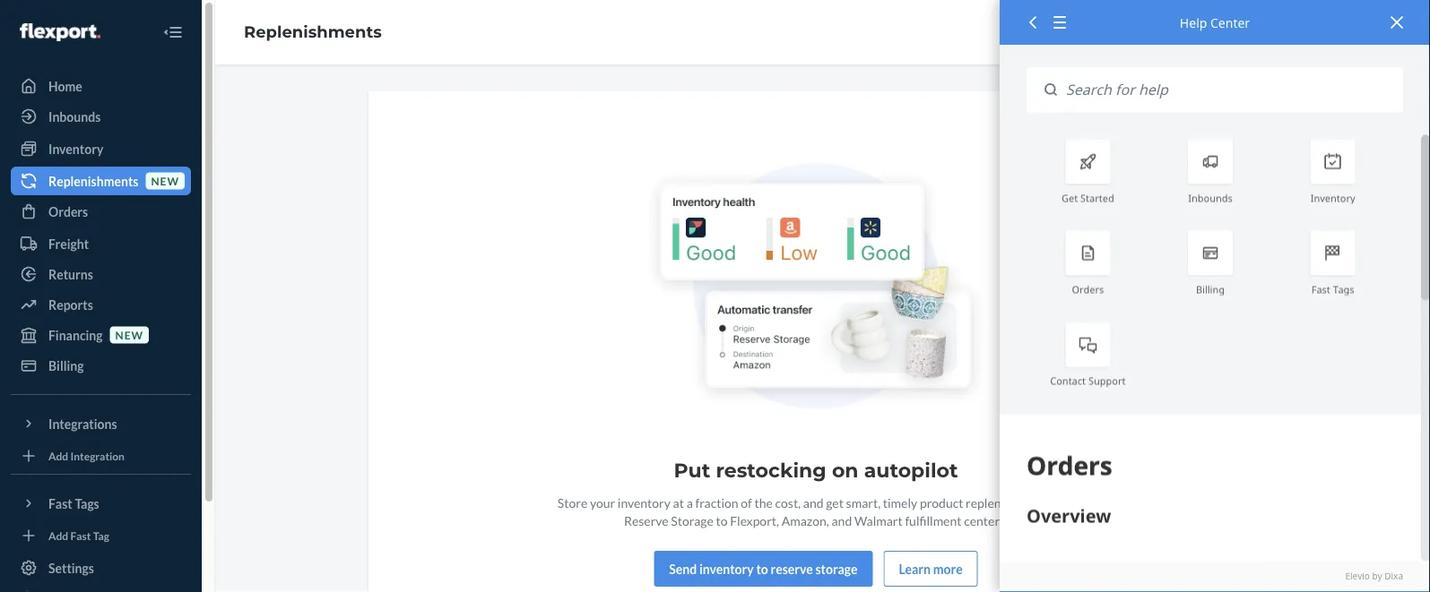 Task type: describe. For each thing, give the bounding box(es) containing it.
to inside button
[[757, 562, 769, 577]]

replenishment
[[966, 496, 1046, 511]]

on
[[832, 459, 859, 483]]

billing link
[[11, 352, 191, 380]]

add fast tag
[[48, 530, 109, 543]]

amazon,
[[782, 513, 830, 529]]

storage
[[671, 513, 714, 529]]

0 vertical spatial replenishments
[[244, 22, 382, 42]]

0 vertical spatial and
[[804, 496, 824, 511]]

flexport logo image
[[20, 23, 100, 41]]

contact
[[1051, 375, 1086, 388]]

help
[[1180, 14, 1208, 31]]

settings link
[[11, 554, 191, 583]]

the
[[755, 496, 773, 511]]

reserve
[[624, 513, 669, 529]]

inventory inside "store your inventory at a fraction of the cost, and get smart, timely product replenishment from reserve storage to flexport, amazon, and walmart fulfillment centers."
[[618, 496, 671, 511]]

inventory link
[[11, 135, 191, 163]]

smart,
[[846, 496, 881, 511]]

elevio by dixa link
[[1027, 571, 1404, 584]]

2 vertical spatial fast
[[70, 530, 91, 543]]

a
[[687, 496, 693, 511]]

1 vertical spatial replenishments
[[48, 174, 139, 189]]

0 vertical spatial tags
[[1334, 283, 1355, 296]]

1 horizontal spatial billing
[[1197, 283, 1225, 296]]

reserve
[[771, 562, 813, 577]]

inbounds link
[[11, 102, 191, 131]]

center
[[1211, 14, 1251, 31]]

contact support
[[1051, 375, 1126, 388]]

home link
[[11, 72, 191, 100]]

add for add fast tag
[[48, 530, 68, 543]]

integrations button
[[11, 410, 191, 439]]

financing
[[48, 328, 103, 343]]

integrations
[[48, 417, 117, 432]]

close navigation image
[[162, 22, 184, 43]]

inventory inside button
[[700, 562, 754, 577]]

your
[[590, 496, 616, 511]]

1 vertical spatial and
[[832, 513, 852, 529]]

0 vertical spatial fast
[[1312, 283, 1331, 296]]

dixa
[[1385, 571, 1404, 583]]

add integration
[[48, 450, 125, 463]]

replenishments link
[[244, 22, 382, 42]]

new for replenishments
[[151, 174, 179, 187]]

of
[[741, 496, 752, 511]]

storage
[[816, 562, 858, 577]]

product
[[920, 496, 964, 511]]

fast inside dropdown button
[[48, 497, 72, 512]]

returns link
[[11, 260, 191, 289]]

support
[[1089, 375, 1126, 388]]

freight link
[[11, 230, 191, 258]]

add integration link
[[11, 446, 191, 467]]

elevio by dixa
[[1346, 571, 1404, 583]]

get
[[826, 496, 844, 511]]

1 vertical spatial billing
[[48, 358, 84, 374]]

learn more
[[899, 562, 963, 577]]

walmart
[[855, 513, 903, 529]]

centers.
[[965, 513, 1008, 529]]

fast tags inside dropdown button
[[48, 497, 99, 512]]



Task type: locate. For each thing, give the bounding box(es) containing it.
store
[[558, 496, 588, 511]]

0 horizontal spatial and
[[804, 496, 824, 511]]

fast tags button
[[11, 490, 191, 519]]

and
[[804, 496, 824, 511], [832, 513, 852, 529]]

1 vertical spatial inbounds
[[1189, 191, 1233, 204]]

from
[[1048, 496, 1075, 511]]

0 horizontal spatial replenishments
[[48, 174, 139, 189]]

orders
[[48, 204, 88, 219], [1072, 283, 1105, 296]]

0 vertical spatial billing
[[1197, 283, 1225, 296]]

1 vertical spatial fast tags
[[48, 497, 99, 512]]

1 horizontal spatial inbounds
[[1189, 191, 1233, 204]]

0 vertical spatial fast tags
[[1312, 283, 1355, 296]]

0 horizontal spatial tags
[[75, 497, 99, 512]]

store your inventory at a fraction of the cost, and get smart, timely product replenishment from reserve storage to flexport, amazon, and walmart fulfillment centers.
[[558, 496, 1075, 529]]

settings
[[48, 561, 94, 576]]

integration
[[70, 450, 125, 463]]

0 vertical spatial inbounds
[[48, 109, 101, 124]]

empty list image
[[643, 163, 990, 417]]

2 add from the top
[[48, 530, 68, 543]]

inbounds
[[48, 109, 101, 124], [1189, 191, 1233, 204]]

0 vertical spatial to
[[716, 513, 728, 529]]

restocking
[[716, 459, 827, 483]]

0 horizontal spatial fast tags
[[48, 497, 99, 512]]

new up orders link
[[151, 174, 179, 187]]

0 vertical spatial add
[[48, 450, 68, 463]]

tag
[[93, 530, 109, 543]]

started
[[1081, 191, 1115, 204]]

fulfillment
[[906, 513, 962, 529]]

learn
[[899, 562, 931, 577]]

1 vertical spatial tags
[[75, 497, 99, 512]]

replenishments
[[244, 22, 382, 42], [48, 174, 139, 189]]

add up the 'settings' at the bottom of page
[[48, 530, 68, 543]]

to inside "store your inventory at a fraction of the cost, and get smart, timely product replenishment from reserve storage to flexport, amazon, and walmart fulfillment centers."
[[716, 513, 728, 529]]

1 vertical spatial fast
[[48, 497, 72, 512]]

help center
[[1180, 14, 1251, 31]]

add fast tag link
[[11, 526, 191, 547]]

1 horizontal spatial new
[[151, 174, 179, 187]]

fast
[[1312, 283, 1331, 296], [48, 497, 72, 512], [70, 530, 91, 543]]

and down get
[[832, 513, 852, 529]]

autopilot
[[865, 459, 959, 483]]

to down fraction at bottom
[[716, 513, 728, 529]]

put restocking on autopilot
[[674, 459, 959, 483]]

by
[[1373, 571, 1383, 583]]

inventory
[[618, 496, 671, 511], [700, 562, 754, 577]]

put
[[674, 459, 711, 483]]

1 horizontal spatial tags
[[1334, 283, 1355, 296]]

fast tags
[[1312, 283, 1355, 296], [48, 497, 99, 512]]

add left integration
[[48, 450, 68, 463]]

0 horizontal spatial inbounds
[[48, 109, 101, 124]]

new down reports link
[[115, 329, 144, 342]]

inventory up reserve on the left bottom
[[618, 496, 671, 511]]

1 vertical spatial inventory
[[1311, 191, 1356, 204]]

1 horizontal spatial to
[[757, 562, 769, 577]]

0 vertical spatial inventory
[[48, 141, 103, 157]]

0 vertical spatial new
[[151, 174, 179, 187]]

to left reserve
[[757, 562, 769, 577]]

tags
[[1334, 283, 1355, 296], [75, 497, 99, 512]]

1 horizontal spatial inventory
[[700, 562, 754, 577]]

home
[[48, 78, 82, 94]]

1 vertical spatial inventory
[[700, 562, 754, 577]]

send inventory to reserve storage
[[670, 562, 858, 577]]

0 vertical spatial inventory
[[618, 496, 671, 511]]

add for add integration
[[48, 450, 68, 463]]

returns
[[48, 267, 93, 282]]

send
[[670, 562, 697, 577]]

learn more button
[[884, 552, 978, 587]]

billing
[[1197, 283, 1225, 296], [48, 358, 84, 374]]

more
[[934, 562, 963, 577]]

1 horizontal spatial inventory
[[1311, 191, 1356, 204]]

flexport,
[[730, 513, 780, 529]]

1 horizontal spatial orders
[[1072, 283, 1105, 296]]

reports
[[48, 297, 93, 313]]

fraction
[[696, 496, 739, 511]]

0 horizontal spatial inventory
[[618, 496, 671, 511]]

at
[[673, 496, 684, 511]]

new for financing
[[115, 329, 144, 342]]

1 horizontal spatial fast tags
[[1312, 283, 1355, 296]]

send inventory to reserve storage button
[[654, 552, 873, 587]]

0 horizontal spatial billing
[[48, 358, 84, 374]]

1 add from the top
[[48, 450, 68, 463]]

orders inside orders link
[[48, 204, 88, 219]]

inventory right "send"
[[700, 562, 754, 577]]

cost,
[[776, 496, 801, 511]]

elevio
[[1346, 571, 1371, 583]]

get
[[1062, 191, 1078, 204]]

and up amazon,
[[804, 496, 824, 511]]

1 vertical spatial orders
[[1072, 283, 1105, 296]]

0 horizontal spatial new
[[115, 329, 144, 342]]

1 vertical spatial add
[[48, 530, 68, 543]]

1 horizontal spatial replenishments
[[244, 22, 382, 42]]

1 vertical spatial new
[[115, 329, 144, 342]]

freight
[[48, 236, 89, 252]]

add
[[48, 450, 68, 463], [48, 530, 68, 543]]

to
[[716, 513, 728, 529], [757, 562, 769, 577]]

orders link
[[11, 197, 191, 226]]

tags inside dropdown button
[[75, 497, 99, 512]]

1 vertical spatial to
[[757, 562, 769, 577]]

0 vertical spatial orders
[[48, 204, 88, 219]]

0 horizontal spatial to
[[716, 513, 728, 529]]

inventory inside inventory link
[[48, 141, 103, 157]]

new
[[151, 174, 179, 187], [115, 329, 144, 342]]

0 horizontal spatial inventory
[[48, 141, 103, 157]]

timely
[[883, 496, 918, 511]]

inventory
[[48, 141, 103, 157], [1311, 191, 1356, 204]]

0 horizontal spatial orders
[[48, 204, 88, 219]]

get started
[[1062, 191, 1115, 204]]

Search search field
[[1058, 67, 1404, 112]]

reports link
[[11, 291, 191, 319]]

1 horizontal spatial and
[[832, 513, 852, 529]]



Task type: vqa. For each thing, say whether or not it's contained in the screenshot.
products related to Select products
no



